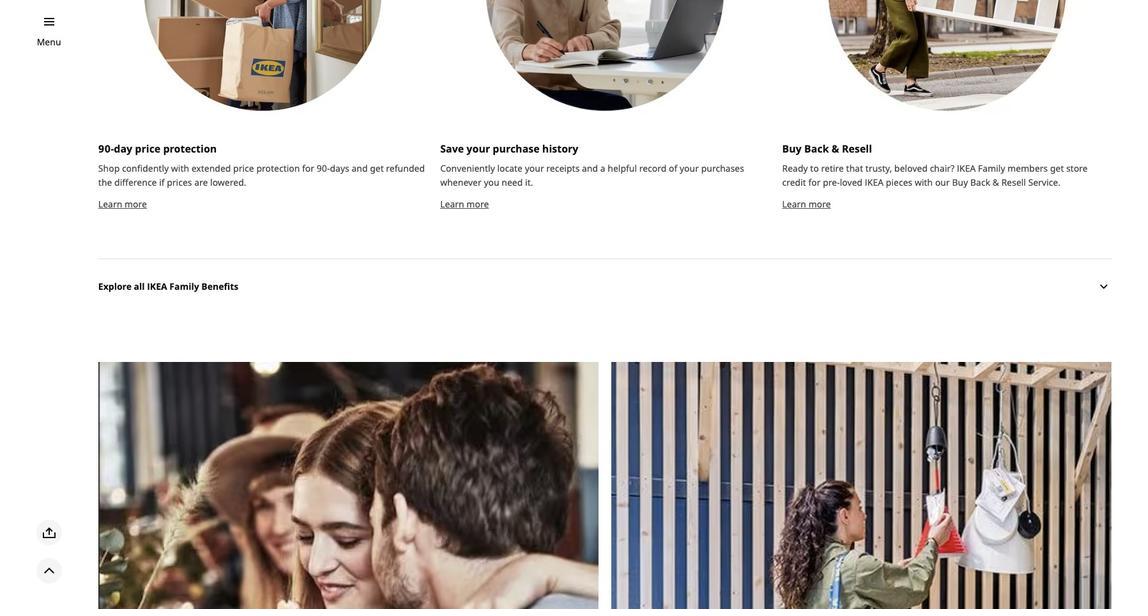 Task type: locate. For each thing, give the bounding box(es) containing it.
explore
[[98, 281, 132, 293]]

3 learn more link from the left
[[783, 198, 831, 210]]

1 horizontal spatial get
[[1051, 162, 1064, 174]]

0 horizontal spatial ikea
[[147, 281, 167, 293]]

learn more link down difference
[[98, 198, 147, 210]]

your
[[467, 142, 490, 156], [525, 162, 544, 174], [680, 162, 699, 174]]

loved
[[840, 176, 863, 188]]

protection up extended
[[163, 142, 217, 156]]

0 horizontal spatial and
[[352, 162, 368, 174]]

need
[[502, 176, 523, 188]]

more
[[125, 198, 147, 210], [467, 198, 489, 210], [809, 198, 831, 210]]

3 learn more from the left
[[783, 198, 831, 210]]

0 horizontal spatial more
[[125, 198, 147, 210]]

0 vertical spatial 90-
[[98, 142, 114, 156]]

3 learn from the left
[[783, 198, 807, 210]]

learn down whenever
[[440, 198, 464, 210]]

0 horizontal spatial for
[[302, 162, 315, 174]]

save your purchase history conveniently locate your receipts and a helpful record of your purchases whenever you need it.
[[440, 142, 745, 188]]

buy right our
[[953, 176, 968, 188]]

your right of
[[680, 162, 699, 174]]

1 horizontal spatial resell
[[1002, 176, 1026, 188]]

learn down credit
[[783, 198, 807, 210]]

1 horizontal spatial more
[[467, 198, 489, 210]]

confidently
[[122, 162, 169, 174]]

purchase
[[493, 142, 540, 156]]

learn more link for back
[[783, 198, 831, 210]]

0 vertical spatial with
[[171, 162, 189, 174]]

pre-
[[823, 176, 840, 188]]

more down difference
[[125, 198, 147, 210]]

a
[[601, 162, 606, 174]]

resell
[[842, 142, 872, 156], [1002, 176, 1026, 188]]

2 horizontal spatial learn more
[[783, 198, 831, 210]]

receipts
[[547, 162, 580, 174]]

for left "days"
[[302, 162, 315, 174]]

for down to
[[809, 176, 821, 188]]

2 horizontal spatial ikea
[[957, 162, 976, 174]]

1 more from the left
[[125, 198, 147, 210]]

protection left "days"
[[257, 162, 300, 174]]

family
[[978, 162, 1006, 174], [170, 281, 199, 293]]

1 horizontal spatial your
[[525, 162, 544, 174]]

0 vertical spatial protection
[[163, 142, 217, 156]]

family inside explore all ikea family benefits dropdown button
[[170, 281, 199, 293]]

2 learn more link from the left
[[440, 198, 489, 210]]

circular image of two people carrying ikea bags and boxes into a home. image
[[98, 0, 428, 116]]

ikea down trusty,
[[865, 176, 884, 188]]

price
[[135, 142, 161, 156], [233, 162, 254, 174]]

1 vertical spatial back
[[971, 176, 991, 188]]

back up to
[[805, 142, 829, 156]]

with
[[171, 162, 189, 174], [915, 176, 933, 188]]

2 horizontal spatial more
[[809, 198, 831, 210]]

0 horizontal spatial learn more
[[98, 198, 147, 210]]

ikea right chair?
[[957, 162, 976, 174]]

1 horizontal spatial and
[[582, 162, 598, 174]]

90-
[[98, 142, 114, 156], [317, 162, 330, 174]]

1 vertical spatial for
[[809, 176, 821, 188]]

learn for save
[[440, 198, 464, 210]]

if
[[159, 176, 165, 188]]

learn more link down whenever
[[440, 198, 489, 210]]

our
[[936, 176, 950, 188]]

1 vertical spatial &
[[993, 176, 1000, 188]]

protection
[[163, 142, 217, 156], [257, 162, 300, 174]]

1 horizontal spatial protection
[[257, 162, 300, 174]]

ikea right all
[[147, 281, 167, 293]]

0 horizontal spatial learn
[[98, 198, 122, 210]]

1 learn from the left
[[98, 198, 122, 210]]

0 horizontal spatial buy
[[783, 142, 802, 156]]

get
[[370, 162, 384, 174], [1051, 162, 1064, 174]]

2 horizontal spatial your
[[680, 162, 699, 174]]

1 vertical spatial resell
[[1002, 176, 1026, 188]]

1 get from the left
[[370, 162, 384, 174]]

& up retire
[[832, 142, 840, 156]]

2 learn from the left
[[440, 198, 464, 210]]

learn down the
[[98, 198, 122, 210]]

2 horizontal spatial learn
[[783, 198, 807, 210]]

0 vertical spatial back
[[805, 142, 829, 156]]

more down you
[[467, 198, 489, 210]]

0 vertical spatial family
[[978, 162, 1006, 174]]

get left refunded
[[370, 162, 384, 174]]

back right our
[[971, 176, 991, 188]]

0 horizontal spatial family
[[170, 281, 199, 293]]

1 vertical spatial protection
[[257, 162, 300, 174]]

1 horizontal spatial learn more link
[[440, 198, 489, 210]]

0 horizontal spatial back
[[805, 142, 829, 156]]

learn more
[[98, 198, 147, 210], [440, 198, 489, 210], [783, 198, 831, 210]]

0 vertical spatial price
[[135, 142, 161, 156]]

0 horizontal spatial with
[[171, 162, 189, 174]]

1 horizontal spatial 90-
[[317, 162, 330, 174]]

& left service. on the top of the page
[[993, 176, 1000, 188]]

learn more down whenever
[[440, 198, 489, 210]]

family left 'benefits'
[[170, 281, 199, 293]]

2 learn more from the left
[[440, 198, 489, 210]]

1 horizontal spatial family
[[978, 162, 1006, 174]]

1 vertical spatial ikea
[[865, 176, 884, 188]]

2 vertical spatial ikea
[[147, 281, 167, 293]]

history
[[543, 142, 579, 156]]

family left the members
[[978, 162, 1006, 174]]

the
[[98, 176, 112, 188]]

store
[[1067, 162, 1088, 174]]

2 more from the left
[[467, 198, 489, 210]]

and right "days"
[[352, 162, 368, 174]]

1 horizontal spatial for
[[809, 176, 821, 188]]

learn more link down credit
[[783, 198, 831, 210]]

with left our
[[915, 176, 933, 188]]

resell up that
[[842, 142, 872, 156]]

get inside 90-day price protection shop confidently with extended price protection for 90-days and get refunded the difference if prices are lowered.
[[370, 162, 384, 174]]

learn for buy
[[783, 198, 807, 210]]

service.
[[1029, 176, 1061, 188]]

your up conveniently
[[467, 142, 490, 156]]

benefits
[[202, 281, 239, 293]]

your up it.
[[525, 162, 544, 174]]

lowered.
[[210, 176, 246, 188]]

locate
[[497, 162, 523, 174]]

1 horizontal spatial price
[[233, 162, 254, 174]]

learn more down difference
[[98, 198, 147, 210]]

more for day
[[125, 198, 147, 210]]

ikea inside dropdown button
[[147, 281, 167, 293]]

&
[[832, 142, 840, 156], [993, 176, 1000, 188]]

learn more link
[[98, 198, 147, 210], [440, 198, 489, 210], [783, 198, 831, 210]]

0 horizontal spatial learn more link
[[98, 198, 147, 210]]

buy
[[783, 142, 802, 156], [953, 176, 968, 188]]

for inside 90-day price protection shop confidently with extended price protection for 90-days and get refunded the difference if prices are lowered.
[[302, 162, 315, 174]]

ikea
[[957, 162, 976, 174], [865, 176, 884, 188], [147, 281, 167, 293]]

learn
[[98, 198, 122, 210], [440, 198, 464, 210], [783, 198, 807, 210]]

with up prices
[[171, 162, 189, 174]]

1 vertical spatial family
[[170, 281, 199, 293]]

2 and from the left
[[582, 162, 598, 174]]

learn more for day
[[98, 198, 147, 210]]

2 get from the left
[[1051, 162, 1064, 174]]

you
[[484, 176, 500, 188]]

1 vertical spatial 90-
[[317, 162, 330, 174]]

back
[[805, 142, 829, 156], [971, 176, 991, 188]]

1 vertical spatial buy
[[953, 176, 968, 188]]

get inside the buy back & resell ready to retire that trusty, beloved chair? ikea family members get store credit for pre-loved ikea pieces with our buy back & resell service.
[[1051, 162, 1064, 174]]

1 horizontal spatial back
[[971, 176, 991, 188]]

0 vertical spatial resell
[[842, 142, 872, 156]]

0 vertical spatial &
[[832, 142, 840, 156]]

buy back & resell ready to retire that trusty, beloved chair? ikea family members get store credit for pre-loved ikea pieces with our buy back & resell service.
[[783, 142, 1088, 188]]

3 more from the left
[[809, 198, 831, 210]]

1 horizontal spatial with
[[915, 176, 933, 188]]

1 and from the left
[[352, 162, 368, 174]]

price up lowered.
[[233, 162, 254, 174]]

and
[[352, 162, 368, 174], [582, 162, 598, 174]]

2 horizontal spatial learn more link
[[783, 198, 831, 210]]

1 learn more link from the left
[[98, 198, 147, 210]]

menu
[[37, 36, 61, 48]]

1 learn more from the left
[[98, 198, 147, 210]]

buy up ready in the right of the page
[[783, 142, 802, 156]]

1 horizontal spatial learn more
[[440, 198, 489, 210]]

1 vertical spatial with
[[915, 176, 933, 188]]

woman carrying a yellow ikea shopping bag browsing items for sale in the as-is department. image
[[612, 362, 1112, 610]]

price up the confidently
[[135, 142, 161, 156]]

1 horizontal spatial buy
[[953, 176, 968, 188]]

beloved
[[895, 162, 928, 174]]

1 horizontal spatial learn
[[440, 198, 464, 210]]

0 vertical spatial for
[[302, 162, 315, 174]]

it.
[[525, 176, 533, 188]]

members
[[1008, 162, 1048, 174]]

get up service. on the top of the page
[[1051, 162, 1064, 174]]

and left the a
[[582, 162, 598, 174]]

learn more down credit
[[783, 198, 831, 210]]

more down pre-
[[809, 198, 831, 210]]

with inside 90-day price protection shop confidently with extended price protection for 90-days and get refunded the difference if prices are lowered.
[[171, 162, 189, 174]]

0 vertical spatial buy
[[783, 142, 802, 156]]

resell down the members
[[1002, 176, 1026, 188]]

record
[[640, 162, 667, 174]]

0 horizontal spatial get
[[370, 162, 384, 174]]

for
[[302, 162, 315, 174], [809, 176, 821, 188]]



Task type: describe. For each thing, give the bounding box(es) containing it.
learn more link for day
[[98, 198, 147, 210]]

whenever
[[440, 176, 482, 188]]

learn for 90-
[[98, 198, 122, 210]]

to
[[811, 162, 819, 174]]

0 horizontal spatial 90-
[[98, 142, 114, 156]]

1 horizontal spatial ikea
[[865, 176, 884, 188]]

day
[[114, 142, 132, 156]]

that
[[847, 162, 864, 174]]

0 horizontal spatial &
[[832, 142, 840, 156]]

pieces
[[886, 176, 913, 188]]

refunded
[[386, 162, 425, 174]]

credit
[[783, 176, 806, 188]]

helpful
[[608, 162, 637, 174]]

circular image of a woman at a laptop. image
[[440, 0, 770, 116]]

get for resell
[[1051, 162, 1064, 174]]

three people sitting at a table eating image
[[98, 362, 599, 610]]

learn more for back
[[783, 198, 831, 210]]

0 horizontal spatial price
[[135, 142, 161, 156]]

explore all ikea family benefits button
[[98, 259, 1112, 315]]

are
[[194, 176, 208, 188]]

learn more for your
[[440, 198, 489, 210]]

0 horizontal spatial protection
[[163, 142, 217, 156]]

and inside 90-day price protection shop confidently with extended price protection for 90-days and get refunded the difference if prices are lowered.
[[352, 162, 368, 174]]

shop
[[98, 162, 120, 174]]

difference
[[114, 176, 157, 188]]

0 horizontal spatial resell
[[842, 142, 872, 156]]

retire
[[822, 162, 844, 174]]

90-day price protection shop confidently with extended price protection for 90-days and get refunded the difference if prices are lowered.
[[98, 142, 425, 188]]

chair?
[[930, 162, 955, 174]]

more for your
[[467, 198, 489, 210]]

ready
[[783, 162, 808, 174]]

prices
[[167, 176, 192, 188]]

circular image of a woman carrying furniture across the street. image
[[783, 0, 1112, 116]]

explore all ikea family benefits
[[98, 281, 239, 293]]

days
[[330, 162, 349, 174]]

purchases
[[702, 162, 745, 174]]

for inside the buy back & resell ready to retire that trusty, beloved chair? ikea family members get store credit for pre-loved ikea pieces with our buy back & resell service.
[[809, 176, 821, 188]]

family inside the buy back & resell ready to retire that trusty, beloved chair? ikea family members get store credit for pre-loved ikea pieces with our buy back & resell service.
[[978, 162, 1006, 174]]

menu button
[[37, 35, 61, 49]]

1 vertical spatial price
[[233, 162, 254, 174]]

and inside save your purchase history conveniently locate your receipts and a helpful record of your purchases whenever you need it.
[[582, 162, 598, 174]]

save
[[440, 142, 464, 156]]

more for back
[[809, 198, 831, 210]]

0 vertical spatial ikea
[[957, 162, 976, 174]]

trusty,
[[866, 162, 892, 174]]

all
[[134, 281, 145, 293]]

1 horizontal spatial &
[[993, 176, 1000, 188]]

extended
[[192, 162, 231, 174]]

of
[[669, 162, 678, 174]]

get for protection
[[370, 162, 384, 174]]

learn more link for your
[[440, 198, 489, 210]]

0 horizontal spatial your
[[467, 142, 490, 156]]

with inside the buy back & resell ready to retire that trusty, beloved chair? ikea family members get store credit for pre-loved ikea pieces with our buy back & resell service.
[[915, 176, 933, 188]]

conveniently
[[440, 162, 495, 174]]



Task type: vqa. For each thing, say whether or not it's contained in the screenshot.
bottommost PRICE
yes



